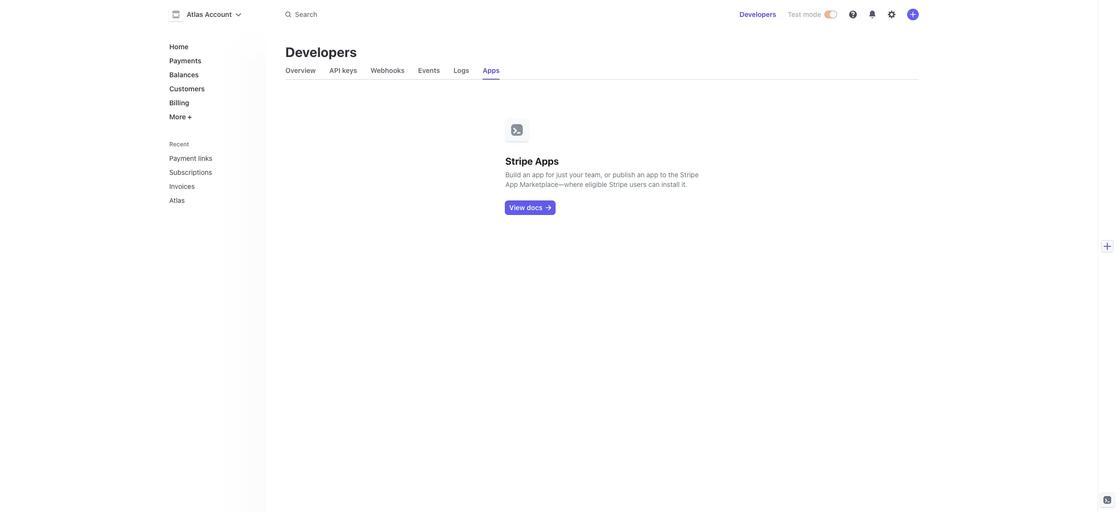 Task type: locate. For each thing, give the bounding box(es) containing it.
1 vertical spatial apps
[[535, 156, 559, 167]]

core navigation links element
[[165, 39, 258, 125]]

customers
[[169, 85, 205, 93]]

invoices
[[169, 182, 195, 191]]

api keys
[[330, 66, 357, 75]]

0 vertical spatial developers
[[740, 10, 777, 18]]

payment
[[169, 154, 196, 163]]

test
[[788, 10, 802, 18]]

1 horizontal spatial stripe
[[609, 180, 628, 189]]

apps link
[[479, 64, 504, 77]]

0 horizontal spatial developers
[[285, 44, 357, 60]]

balances link
[[165, 67, 258, 83]]

apps up for
[[535, 156, 559, 167]]

an
[[523, 171, 531, 179], [637, 171, 645, 179]]

1 vertical spatial stripe
[[681, 171, 699, 179]]

app up the can
[[647, 171, 659, 179]]

events link
[[415, 64, 444, 77]]

+
[[188, 113, 192, 121]]

1 horizontal spatial app
[[647, 171, 659, 179]]

customers link
[[165, 81, 258, 97]]

billing link
[[165, 95, 258, 111]]

eligible
[[585, 180, 608, 189]]

1 horizontal spatial atlas
[[187, 10, 203, 18]]

an up the users
[[637, 171, 645, 179]]

apps inside stripe apps build an app for just your team, or publish an app to the stripe app marketplace—where eligible stripe users can install it.
[[535, 156, 559, 167]]

apps
[[483, 66, 500, 75], [535, 156, 559, 167]]

an right build
[[523, 171, 531, 179]]

atlas inside 'button'
[[187, 10, 203, 18]]

1 app from the left
[[532, 171, 544, 179]]

developers up api
[[285, 44, 357, 60]]

0 horizontal spatial an
[[523, 171, 531, 179]]

atlas
[[187, 10, 203, 18], [169, 196, 185, 205]]

links
[[198, 154, 212, 163]]

mode
[[804, 10, 822, 18]]

recent navigation links element
[[160, 136, 266, 209]]

logs link
[[450, 64, 473, 77]]

0 vertical spatial atlas
[[187, 10, 203, 18]]

help image
[[850, 11, 857, 18]]

webhooks
[[371, 66, 405, 75]]

1 horizontal spatial an
[[637, 171, 645, 179]]

tab list containing overview
[[282, 62, 919, 80]]

settings image
[[888, 11, 896, 18]]

stripe up build
[[506, 156, 533, 167]]

1 vertical spatial atlas
[[169, 196, 185, 205]]

0 horizontal spatial app
[[532, 171, 544, 179]]

0 horizontal spatial atlas
[[169, 196, 185, 205]]

app
[[532, 171, 544, 179], [647, 171, 659, 179]]

atlas inside 'recent' element
[[169, 196, 185, 205]]

Search text field
[[280, 6, 553, 23]]

apps right logs at the top left
[[483, 66, 500, 75]]

1 horizontal spatial developers
[[740, 10, 777, 18]]

balances
[[169, 71, 199, 79]]

0 vertical spatial stripe
[[506, 156, 533, 167]]

home
[[169, 43, 189, 51]]

0 horizontal spatial apps
[[483, 66, 500, 75]]

tab list
[[282, 62, 919, 80]]

api
[[330, 66, 341, 75]]

atlas for atlas
[[169, 196, 185, 205]]

view
[[510, 204, 525, 212]]

marketplace—where
[[520, 180, 584, 189]]

app
[[506, 180, 518, 189]]

account
[[205, 10, 232, 18]]

atlas account
[[187, 10, 232, 18]]

atlas left account
[[187, 10, 203, 18]]

more
[[169, 113, 186, 121]]

developers
[[740, 10, 777, 18], [285, 44, 357, 60]]

more +
[[169, 113, 192, 121]]

team,
[[585, 171, 603, 179]]

2 horizontal spatial stripe
[[681, 171, 699, 179]]

home link
[[165, 39, 258, 55]]

developers left the test
[[740, 10, 777, 18]]

webhooks link
[[367, 64, 409, 77]]

stripe up it.
[[681, 171, 699, 179]]

atlas down invoices
[[169, 196, 185, 205]]

stripe
[[506, 156, 533, 167], [681, 171, 699, 179], [609, 180, 628, 189]]

view docs
[[510, 204, 543, 212]]

keys
[[342, 66, 357, 75]]

app left for
[[532, 171, 544, 179]]

2 app from the left
[[647, 171, 659, 179]]

stripe down publish
[[609, 180, 628, 189]]

1 horizontal spatial apps
[[535, 156, 559, 167]]

recent element
[[160, 150, 266, 209]]



Task type: vqa. For each thing, say whether or not it's contained in the screenshot.
Developers
yes



Task type: describe. For each thing, give the bounding box(es) containing it.
overview link
[[282, 64, 320, 77]]

atlas for atlas account
[[187, 10, 203, 18]]

events
[[418, 66, 440, 75]]

install
[[662, 180, 680, 189]]

view docs link
[[506, 201, 555, 215]]

developers link
[[736, 7, 781, 22]]

search
[[295, 10, 317, 18]]

api keys link
[[326, 64, 361, 77]]

billing
[[169, 99, 189, 107]]

0 vertical spatial apps
[[483, 66, 500, 75]]

or
[[605, 171, 611, 179]]

just
[[557, 171, 568, 179]]

1 vertical spatial developers
[[285, 44, 357, 60]]

logs
[[454, 66, 469, 75]]

to
[[660, 171, 667, 179]]

Search search field
[[280, 6, 553, 23]]

subscriptions link
[[165, 165, 245, 180]]

docs
[[527, 204, 543, 212]]

0 horizontal spatial stripe
[[506, 156, 533, 167]]

invoices link
[[165, 179, 245, 195]]

overview
[[285, 66, 316, 75]]

2 vertical spatial stripe
[[609, 180, 628, 189]]

the
[[669, 171, 679, 179]]

test mode
[[788, 10, 822, 18]]

1 an from the left
[[523, 171, 531, 179]]

publish
[[613, 171, 636, 179]]

recent
[[169, 141, 189, 148]]

payments link
[[165, 53, 258, 69]]

payments
[[169, 57, 201, 65]]

users
[[630, 180, 647, 189]]

2 an from the left
[[637, 171, 645, 179]]

payment links
[[169, 154, 212, 163]]

stripe apps build an app for just your team, or publish an app to the stripe app marketplace—where eligible stripe users can install it.
[[506, 156, 699, 189]]

for
[[546, 171, 555, 179]]

subscriptions
[[169, 168, 212, 177]]

atlas account button
[[169, 8, 242, 21]]

atlas link
[[165, 193, 245, 209]]

it.
[[682, 180, 688, 189]]

your
[[570, 171, 584, 179]]

can
[[649, 180, 660, 189]]

build
[[506, 171, 521, 179]]

payment links link
[[165, 150, 245, 166]]



